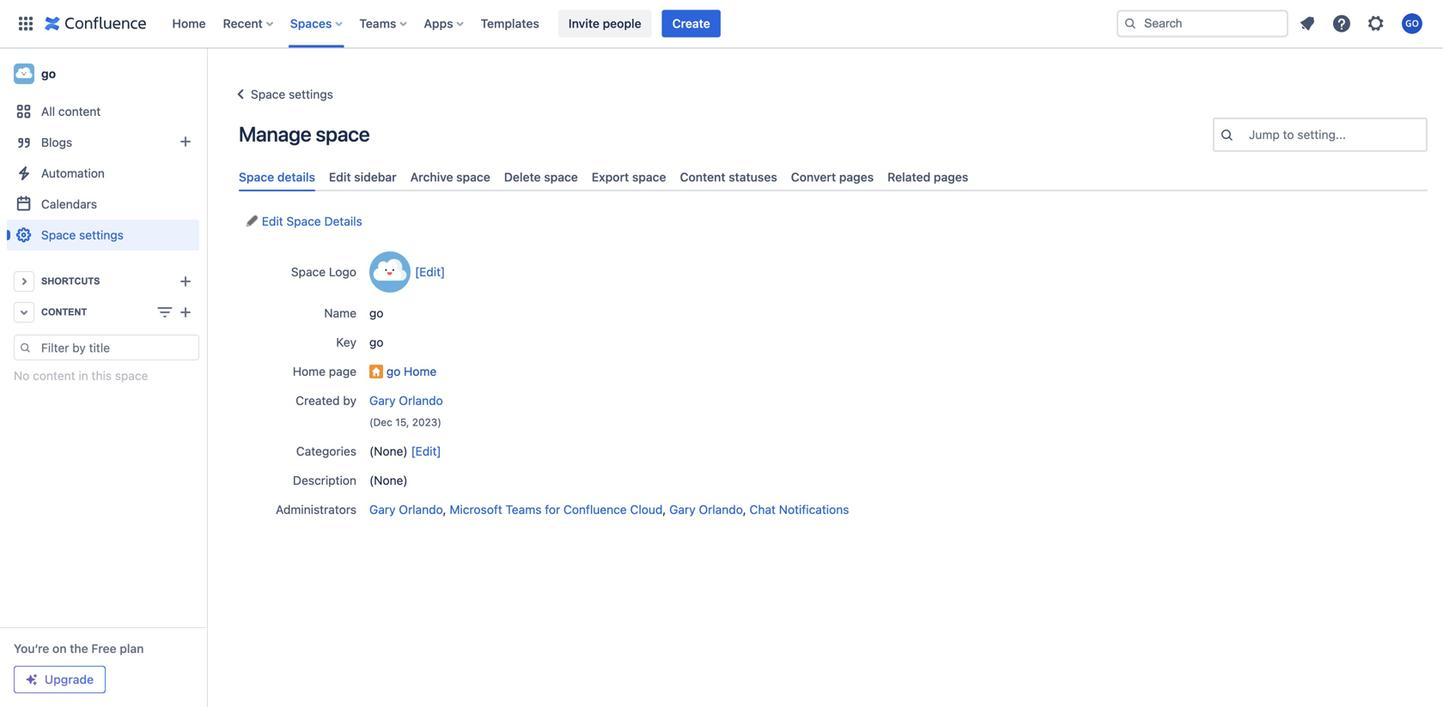 Task type: vqa. For each thing, say whether or not it's contained in the screenshot.


Task type: describe. For each thing, give the bounding box(es) containing it.
gary for gary orlando , microsoft teams for confluence cloud , gary orlando , chat notifications
[[369, 503, 396, 517]]

apps
[[424, 16, 453, 30]]

microsoft
[[450, 503, 502, 517]]

microsoft teams for confluence cloud link
[[450, 503, 663, 517]]

orlando for 15,
[[399, 394, 443, 408]]

content button
[[7, 297, 199, 328]]

space details link
[[232, 163, 322, 192]]

(none) for (none) edit
[[369, 445, 408, 459]]

recent button
[[218, 10, 280, 37]]

space details
[[239, 170, 315, 184]]

jump to setting...
[[1249, 128, 1346, 142]]

1 , from the left
[[443, 503, 446, 517]]

manage space
[[239, 122, 370, 146]]

global element
[[10, 0, 1113, 48]]

recent
[[223, 16, 263, 30]]

manage
[[239, 122, 311, 146]]

on
[[52, 642, 67, 656]]

calendars
[[41, 197, 97, 211]]

go up gary orlando (dec 15, 2023)
[[386, 365, 401, 379]]

home for home
[[172, 16, 206, 30]]

search image
[[1124, 17, 1137, 30]]

1 horizontal spatial space settings
[[251, 87, 333, 101]]

delete
[[504, 170, 541, 184]]

create a blog image
[[175, 131, 196, 152]]

content for all
[[58, 104, 101, 119]]

chat notifications link
[[750, 503, 849, 517]]

edit for edit space details
[[262, 214, 283, 229]]

convert pages
[[791, 170, 874, 184]]

name
[[324, 306, 356, 321]]

you're on the free plan
[[14, 642, 144, 656]]

related pages link
[[881, 163, 975, 192]]

automation
[[41, 166, 105, 180]]

gary orlando link left the chat
[[669, 503, 743, 517]]

space element
[[0, 48, 206, 708]]

Search settings text field
[[1249, 126, 1252, 143]]

1 horizontal spatial settings
[[289, 87, 333, 101]]

archive space
[[410, 170, 490, 184]]

tab list containing space details
[[232, 163, 1435, 192]]

content region
[[7, 335, 199, 385]]

details
[[324, 214, 362, 229]]

sidebar
[[354, 170, 397, 184]]

related
[[888, 170, 931, 184]]

3 , from the left
[[743, 503, 746, 517]]

export
[[592, 170, 629, 184]]

(none) edit
[[369, 445, 437, 459]]

invite people
[[569, 16, 641, 30]]

go home
[[386, 365, 437, 379]]

automation link
[[7, 158, 199, 189]]

logo
[[329, 265, 356, 279]]

pages for related pages
[[934, 170, 968, 184]]

edit down 2023)
[[415, 445, 437, 459]]

delete space
[[504, 170, 578, 184]]

export space link
[[585, 163, 673, 192]]

spaces button
[[285, 10, 349, 37]]

categories
[[296, 445, 356, 459]]

edit sidebar link
[[322, 163, 403, 192]]

create
[[672, 16, 710, 30]]

create link
[[662, 10, 721, 37]]

home link
[[167, 10, 211, 37]]

all content
[[41, 104, 101, 119]]

go home link
[[386, 365, 437, 379]]

2 horizontal spatial home
[[404, 365, 437, 379]]

upgrade button
[[15, 667, 105, 693]]

orlando for microsoft
[[399, 503, 443, 517]]

administrators
[[276, 503, 356, 517]]

edit space details
[[259, 214, 362, 229]]

apps button
[[419, 10, 470, 37]]

gary orlando link down (none) edit
[[369, 503, 443, 517]]

in
[[79, 369, 88, 383]]

banner containing home
[[0, 0, 1443, 48]]

add shortcut image
[[175, 271, 196, 292]]

by
[[343, 394, 356, 408]]

edit link for categories
[[411, 445, 441, 459]]

upgrade
[[45, 673, 94, 687]]

convert pages link
[[784, 163, 881, 192]]

go inside space element
[[41, 67, 56, 81]]

edit space details link
[[245, 214, 362, 229]]

key
[[336, 336, 356, 350]]

free
[[91, 642, 116, 656]]

space for archive space
[[456, 170, 490, 184]]

help icon image
[[1331, 13, 1352, 34]]

(none) for (none)
[[369, 474, 408, 488]]

created by
[[296, 394, 356, 408]]

shortcuts button
[[7, 266, 199, 297]]

people
[[603, 16, 641, 30]]

for
[[545, 503, 560, 517]]

content statuses
[[680, 170, 777, 184]]

no
[[14, 369, 30, 383]]

appswitcher icon image
[[15, 13, 36, 34]]



Task type: locate. For each thing, give the bounding box(es) containing it.
delete space link
[[497, 163, 585, 192]]

notification icon image
[[1297, 13, 1318, 34]]

all content link
[[7, 96, 199, 127]]

no content in this space
[[14, 369, 148, 383]]

0 vertical spatial space settings link
[[230, 84, 333, 105]]

orlando inside gary orlando (dec 15, 2023)
[[399, 394, 443, 408]]

page
[[329, 365, 356, 379]]

1 vertical spatial content
[[33, 369, 75, 383]]

0 vertical spatial (none)
[[369, 445, 408, 459]]

banner
[[0, 0, 1443, 48]]

2 , from the left
[[663, 503, 666, 517]]

calendars link
[[7, 189, 199, 220]]

1 (none) from the top
[[369, 445, 408, 459]]

1 horizontal spatial content
[[680, 170, 726, 184]]

edit link right space logo
[[415, 265, 445, 279]]

gary inside gary orlando (dec 15, 2023)
[[369, 394, 396, 408]]

archive
[[410, 170, 453, 184]]

content statuses link
[[673, 163, 784, 192]]

archive space link
[[403, 163, 497, 192]]

content inside content region
[[33, 369, 75, 383]]

15,
[[395, 417, 409, 429]]

change view image
[[155, 302, 175, 323]]

, left the chat
[[743, 503, 746, 517]]

edit link for space logo
[[415, 265, 445, 279]]

pages right the convert
[[839, 170, 874, 184]]

space
[[251, 87, 285, 101], [239, 170, 274, 184], [286, 214, 321, 229], [41, 228, 76, 242], [291, 265, 326, 279]]

gary orlando , microsoft teams for confluence cloud , gary orlando , chat notifications
[[369, 503, 849, 517]]

1 horizontal spatial pages
[[934, 170, 968, 184]]

tab list
[[232, 163, 1435, 192]]

space inside content region
[[115, 369, 148, 383]]

cloud
[[630, 503, 663, 517]]

2 horizontal spatial ,
[[743, 503, 746, 517]]

space up the edit sidebar
[[316, 122, 370, 146]]

content for content statuses
[[680, 170, 726, 184]]

0 horizontal spatial settings
[[79, 228, 124, 242]]

content right "all"
[[58, 104, 101, 119]]

teams left for
[[506, 503, 542, 517]]

space right delete
[[544, 170, 578, 184]]

space settings inside space element
[[41, 228, 124, 242]]

0 horizontal spatial space settings link
[[7, 220, 199, 251]]

collapse sidebar image
[[187, 57, 225, 91]]

content left statuses
[[680, 170, 726, 184]]

2 (none) from the top
[[369, 474, 408, 488]]

details
[[277, 170, 315, 184]]

space right export
[[632, 170, 666, 184]]

0 vertical spatial settings
[[289, 87, 333, 101]]

0 horizontal spatial content
[[41, 307, 87, 318]]

0 vertical spatial content
[[58, 104, 101, 119]]

1 vertical spatial space settings link
[[7, 220, 199, 251]]

settings down calendars link
[[79, 228, 124, 242]]

home
[[172, 16, 206, 30], [293, 365, 326, 379], [404, 365, 437, 379]]

teams button
[[354, 10, 414, 37]]

, right confluence
[[663, 503, 666, 517]]

space for export space
[[632, 170, 666, 184]]

space settings link up manage
[[230, 84, 333, 105]]

space settings up manage space
[[251, 87, 333, 101]]

space settings
[[251, 87, 333, 101], [41, 228, 124, 242]]

home for home page
[[293, 365, 326, 379]]

pages right related
[[934, 170, 968, 184]]

edit for edit sidebar
[[329, 170, 351, 184]]

convert
[[791, 170, 836, 184]]

space settings down calendars
[[41, 228, 124, 242]]

space for delete space
[[544, 170, 578, 184]]

(none)
[[369, 445, 408, 459], [369, 474, 408, 488]]

spaces
[[290, 16, 332, 30]]

go link
[[7, 57, 199, 91]]

space inside space details link
[[239, 170, 274, 184]]

,
[[443, 503, 446, 517], [663, 503, 666, 517], [743, 503, 746, 517]]

gary orlando link up 15,
[[369, 394, 443, 408]]

content inside dropdown button
[[41, 307, 87, 318]]

edit right 'edit' image
[[262, 214, 283, 229]]

to
[[1283, 128, 1294, 142]]

description
[[293, 474, 356, 488]]

gary right cloud
[[669, 503, 696, 517]]

1 vertical spatial space settings
[[41, 228, 124, 242]]

your profile and preferences image
[[1402, 13, 1422, 34]]

0 horizontal spatial home
[[172, 16, 206, 30]]

home inside global element
[[172, 16, 206, 30]]

go up "all"
[[41, 67, 56, 81]]

home up created
[[293, 365, 326, 379]]

0 horizontal spatial space settings
[[41, 228, 124, 242]]

space logo image
[[369, 252, 411, 293]]

pages
[[839, 170, 874, 184], [934, 170, 968, 184]]

pages for convert pages
[[839, 170, 874, 184]]

templates link
[[475, 10, 544, 37]]

1 vertical spatial teams
[[506, 503, 542, 517]]

edit
[[329, 170, 351, 184], [262, 214, 283, 229], [419, 265, 441, 279], [415, 445, 437, 459]]

content
[[58, 104, 101, 119], [33, 369, 75, 383]]

go right the key
[[369, 336, 384, 350]]

blogs link
[[7, 127, 199, 158]]

edit image
[[245, 215, 259, 229]]

this
[[91, 369, 112, 383]]

0 vertical spatial teams
[[359, 16, 396, 30]]

1 pages from the left
[[839, 170, 874, 184]]

plan
[[120, 642, 144, 656]]

related pages
[[888, 170, 968, 184]]

edit for edit
[[419, 265, 441, 279]]

space inside space element
[[41, 228, 76, 242]]

1 horizontal spatial home
[[293, 365, 326, 379]]

go
[[41, 67, 56, 81], [369, 306, 384, 321], [369, 336, 384, 350], [386, 365, 401, 379]]

invite
[[569, 16, 600, 30]]

setting...
[[1297, 128, 1346, 142]]

1 vertical spatial edit link
[[411, 445, 441, 459]]

Search field
[[1117, 10, 1288, 37]]

orlando left the chat
[[699, 503, 743, 517]]

orlando
[[399, 394, 443, 408], [399, 503, 443, 517], [699, 503, 743, 517]]

space for manage space
[[316, 122, 370, 146]]

content down shortcuts
[[41, 307, 87, 318]]

1 horizontal spatial ,
[[663, 503, 666, 517]]

0 vertical spatial space settings
[[251, 87, 333, 101]]

content
[[680, 170, 726, 184], [41, 307, 87, 318]]

1 horizontal spatial teams
[[506, 503, 542, 517]]

content left in
[[33, 369, 75, 383]]

(dec
[[369, 417, 392, 429]]

statuses
[[729, 170, 777, 184]]

gary orlando (dec 15, 2023)
[[369, 394, 443, 429]]

space logo
[[291, 265, 356, 279]]

content for no
[[33, 369, 75, 383]]

gary down (none) edit
[[369, 503, 396, 517]]

1 horizontal spatial space settings link
[[230, 84, 333, 105]]

you're
[[14, 642, 49, 656]]

teams left apps
[[359, 16, 396, 30]]

confluence
[[563, 503, 627, 517]]

edit right space logo
[[419, 265, 441, 279]]

templates
[[481, 16, 539, 30]]

edit inside "link"
[[329, 170, 351, 184]]

go right name
[[369, 306, 384, 321]]

edit left sidebar
[[329, 170, 351, 184]]

confluence image
[[45, 13, 146, 34], [45, 13, 146, 34]]

gary up (dec on the left bottom of the page
[[369, 394, 396, 408]]

content for content
[[41, 307, 87, 318]]

2 pages from the left
[[934, 170, 968, 184]]

settings inside space element
[[79, 228, 124, 242]]

edit link
[[415, 265, 445, 279], [411, 445, 441, 459]]

edit sidebar
[[329, 170, 397, 184]]

0 horizontal spatial ,
[[443, 503, 446, 517]]

orlando up 2023)
[[399, 394, 443, 408]]

blogs
[[41, 135, 72, 149]]

settings icon image
[[1366, 13, 1386, 34]]

space settings link down calendars
[[7, 220, 199, 251]]

premium image
[[25, 673, 39, 687]]

edit link down 2023)
[[411, 445, 441, 459]]

0 vertical spatial content
[[680, 170, 726, 184]]

all
[[41, 104, 55, 119]]

home up gary orlando (dec 15, 2023)
[[404, 365, 437, 379]]

space
[[316, 122, 370, 146], [456, 170, 490, 184], [544, 170, 578, 184], [632, 170, 666, 184], [115, 369, 148, 383]]

space right this
[[115, 369, 148, 383]]

notifications
[[779, 503, 849, 517]]

0 horizontal spatial pages
[[839, 170, 874, 184]]

content inside all content link
[[58, 104, 101, 119]]

settings up manage space
[[289, 87, 333, 101]]

1 vertical spatial settings
[[79, 228, 124, 242]]

created
[[296, 394, 340, 408]]

(none) down (dec on the left bottom of the page
[[369, 445, 408, 459]]

gary orlando link
[[369, 394, 443, 408], [369, 503, 443, 517], [669, 503, 743, 517]]

shortcuts
[[41, 276, 100, 287]]

the
[[70, 642, 88, 656]]

jump
[[1249, 128, 1280, 142]]

Filter by title field
[[36, 336, 198, 360]]

chat
[[750, 503, 776, 517]]

0 horizontal spatial teams
[[359, 16, 396, 30]]

export space
[[592, 170, 666, 184]]

teams
[[359, 16, 396, 30], [506, 503, 542, 517]]

create a page image
[[175, 302, 196, 323]]

teams inside teams popup button
[[359, 16, 396, 30]]

invite people button
[[558, 10, 652, 37]]

(none) down (none) edit
[[369, 474, 408, 488]]

gary for gary orlando (dec 15, 2023)
[[369, 394, 396, 408]]

home page
[[293, 365, 356, 379]]

2023)
[[412, 417, 441, 429]]

space right archive
[[456, 170, 490, 184]]

1 vertical spatial content
[[41, 307, 87, 318]]

0 vertical spatial edit link
[[415, 265, 445, 279]]

, left microsoft
[[443, 503, 446, 517]]

orlando left microsoft
[[399, 503, 443, 517]]

home up collapse sidebar icon on the left of page
[[172, 16, 206, 30]]

1 vertical spatial (none)
[[369, 474, 408, 488]]



